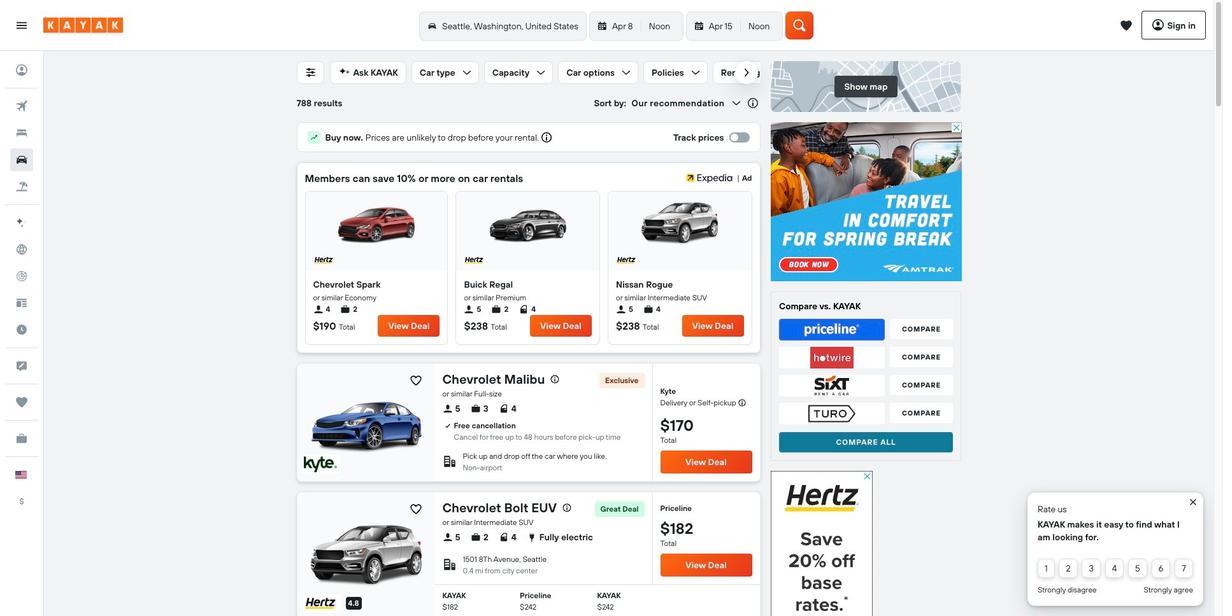 Task type: vqa. For each thing, say whether or not it's contained in the screenshot.
1st Advertisement element from the top
yes



Task type: locate. For each thing, give the bounding box(es) containing it.
0 horizontal spatial hertz logo image
[[313, 256, 334, 266]]

1 advertisement element from the top
[[771, 122, 962, 282]]

hotwire image
[[779, 347, 885, 369]]

turo image
[[779, 403, 885, 425]]

1 horizontal spatial hertz logo image
[[464, 256, 485, 266]]

advertisement element
[[771, 122, 962, 282], [771, 472, 873, 617]]

1 hertz logo image from the left
[[313, 256, 334, 266]]

2 horizontal spatial hertz logo image
[[616, 256, 637, 266]]

go to explore image
[[10, 238, 33, 261]]

hertz logo image for chevrolet spark car image
[[313, 256, 334, 266]]

list
[[313, 304, 440, 315], [464, 304, 592, 315], [616, 304, 744, 315], [443, 400, 517, 418], [443, 529, 593, 547]]

3 hertz logo image from the left
[[616, 256, 637, 266]]

1 vertical spatial advertisement element
[[771, 472, 873, 617]]

2 advertisement element from the top
[[771, 472, 873, 617]]

search for flights image
[[10, 95, 33, 118]]

list for the hertz logo related to buick regal car image on the left top of the page
[[464, 304, 592, 315]]

None field
[[594, 89, 745, 117], [435, 586, 760, 617], [594, 89, 745, 117], [435, 586, 760, 617]]

search for packages image
[[10, 175, 33, 198]]

sign in image
[[10, 59, 33, 82]]

2 hertz logo image from the left
[[464, 256, 485, 266]]

track a flight image
[[10, 265, 33, 288]]

find out the best time to travel image
[[10, 319, 33, 342]]

hertz logo image for nissan rogue car image
[[616, 256, 637, 266]]

0 vertical spatial advertisement element
[[771, 122, 962, 282]]

dialog
[[1028, 493, 1204, 607]]

hertz logo image
[[313, 256, 334, 266], [464, 256, 485, 266], [616, 256, 637, 266]]

None search field
[[418, 11, 786, 40]]

chevrolet spark car image
[[338, 197, 415, 248]]



Task type: describe. For each thing, give the bounding box(es) containing it.
list for the hertz logo for nissan rogue car image
[[616, 304, 744, 315]]

car agency: kyte image
[[304, 457, 337, 474]]

nissan rogue car image
[[642, 197, 718, 248]]

navigation menu image
[[15, 19, 28, 32]]

vehicle type: intermediate suv - chevrolet bolt euv or similar image
[[311, 518, 422, 591]]

submit feedback about our site image
[[10, 355, 33, 378]]

list for chevrolet spark car image the hertz logo
[[313, 304, 440, 315]]

trips image
[[10, 391, 33, 414]]

priceline image
[[779, 319, 885, 341]]

car agency: hertz image
[[304, 596, 337, 612]]

expedia logo image
[[684, 173, 735, 184]]

buick regal car image
[[490, 197, 566, 248]]

vehicle type: full-size - chevrolet malibu or similar image
[[311, 385, 422, 459]]

search for cars image
[[10, 148, 33, 171]]

sixt image
[[779, 375, 885, 397]]

go to our blog image
[[10, 292, 33, 315]]

search for hotels image
[[10, 122, 33, 145]]

this location is not in proximity of an airport. element
[[463, 463, 502, 473]]

united states (english) image
[[15, 472, 27, 479]]

kayak for business new image
[[10, 428, 33, 451]]

hertz logo image for buick regal car image on the left top of the page
[[464, 256, 485, 266]]



